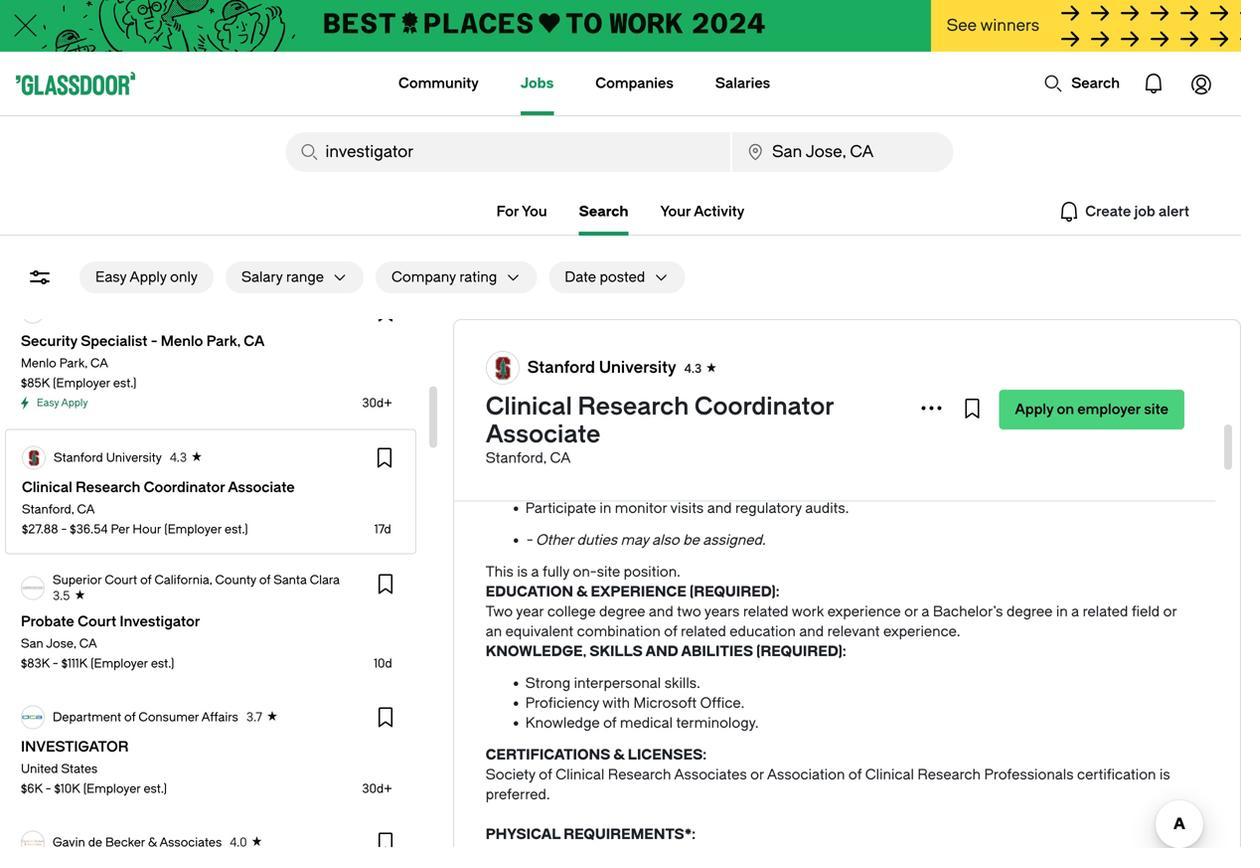 Task type: vqa. For each thing, say whether or not it's contained in the screenshot.
top 4.3
yes



Task type: locate. For each thing, give the bounding box(es) containing it.
0 horizontal spatial easy
[[37, 397, 59, 409]]

is up education on the bottom left of the page
[[517, 564, 528, 580]]

1 vertical spatial ensure
[[526, 460, 572, 477]]

search button
[[1034, 64, 1131, 103]]

0 horizontal spatial apply
[[61, 397, 88, 409]]

an
[[486, 623, 502, 640]]

study
[[596, 341, 631, 357], [683, 341, 718, 357], [789, 381, 824, 397], [526, 441, 561, 457]]

est.) inside the menlo park, ca $85k (employer est.)
[[113, 376, 137, 390]]

source
[[648, 301, 694, 318]]

0 vertical spatial monitor
[[761, 341, 814, 357]]

1 horizontal spatial site
[[1145, 401, 1169, 418]]

0 horizontal spatial stanford university
[[54, 451, 162, 465]]

consumer
[[139, 710, 199, 724]]

0 horizontal spatial monitor
[[615, 500, 668, 517]]

0 horizontal spatial stanford
[[54, 451, 103, 465]]

activity
[[694, 203, 745, 220]]

site inside button
[[1145, 401, 1169, 418]]

0 vertical spatial stanford university logo image
[[487, 352, 519, 384]]

acting
[[922, 361, 963, 377]]

adherence up staff.
[[698, 381, 769, 397]]

stanford university logo image
[[487, 352, 519, 384], [23, 447, 45, 469]]

&
[[577, 584, 588, 600], [614, 747, 625, 763]]

procedures
[[910, 341, 985, 357]]

documentation
[[638, 460, 739, 477]]

1 vertical spatial stanford university
[[54, 451, 162, 465]]

0 vertical spatial easy
[[95, 269, 127, 285]]

1 horizontal spatial research
[[932, 460, 989, 477]]

2 horizontal spatial or
[[1164, 604, 1178, 620]]

ca up $36.54
[[77, 503, 95, 517]]

- right $27.88
[[61, 523, 67, 536]]

- left $111k
[[53, 657, 58, 671]]

1 horizontal spatial institutional
[[1072, 301, 1149, 318]]

or right field
[[1164, 604, 1178, 620]]

stanford university
[[528, 358, 677, 377], [54, 451, 162, 465]]

meetings
[[758, 361, 820, 377]]

17d
[[375, 523, 392, 536]]

clinical down documents,
[[486, 393, 573, 421]]

apply down issues
[[1016, 401, 1054, 418]]

san
[[21, 637, 43, 651]]

of inside education & experience (required): two year college degree and two years related work experience or a bachelor's degree in a related field or an equivalent combination of related education and relevant experience. knowledge, skills and abilities (required):
[[664, 623, 678, 640]]

3.5
[[53, 589, 70, 603]]

0 horizontal spatial stanford,
[[22, 503, 74, 517]]

of
[[893, 341, 906, 357], [838, 460, 851, 477], [140, 573, 152, 587], [259, 573, 271, 587], [664, 623, 678, 640], [124, 710, 136, 724], [604, 715, 617, 731], [539, 767, 553, 783], [849, 767, 862, 783]]

1 horizontal spatial degree
[[1007, 604, 1053, 620]]

recording
[[771, 460, 834, 477]]

site down duties
[[597, 564, 621, 580]]

a up "experience."
[[922, 604, 930, 620]]

skills.
[[665, 675, 701, 692]]

1 vertical spatial monitor
[[615, 500, 668, 517]]

2 30d+ from the top
[[362, 782, 393, 796]]

0 vertical spatial institutional
[[1072, 301, 1149, 318]]

30d+
[[362, 396, 393, 410], [362, 782, 393, 796]]

est.) right $85k
[[113, 376, 137, 390]]

and left 'two'
[[649, 604, 674, 620]]

and down work
[[800, 623, 824, 640]]

1 vertical spatial adherence
[[1020, 421, 1090, 437]]

1 vertical spatial institutional
[[526, 480, 603, 497]]

a up education on the bottom left of the page
[[532, 564, 539, 580]]

stanford, inside stanford, ca $27.88 - $36.54 per hour (employer est.)
[[22, 503, 74, 517]]

strong
[[526, 675, 571, 692]]

university down kits
[[599, 358, 677, 377]]

department of consumer affairs logo image
[[22, 706, 44, 728]]

board
[[577, 321, 617, 338]]

related left field
[[1083, 604, 1129, 620]]

0 horizontal spatial site
[[597, 564, 621, 580]]

Search location field
[[733, 132, 954, 172]]

related up education
[[744, 604, 789, 620]]

safety
[[949, 421, 988, 437]]

0 vertical spatial (required):
[[690, 584, 780, 600]]

apply left only
[[130, 269, 167, 285]]

to down apply on employer site
[[1094, 421, 1107, 437]]

30d+ for united states
[[362, 782, 393, 796]]

0 horizontal spatial search
[[579, 203, 629, 220]]

microsoft
[[634, 695, 697, 711]]

in
[[1052, 381, 1064, 397], [1025, 460, 1037, 477], [600, 500, 612, 517], [1057, 604, 1069, 620]]

1 vertical spatial stanford university logo image
[[23, 447, 45, 469]]

university up stanford, ca $27.88 - $36.54 per hour (employer est.)
[[106, 451, 162, 465]]

0 horizontal spatial for
[[661, 341, 679, 357]]

& down medical
[[614, 747, 625, 763]]

1 vertical spatial search
[[579, 203, 629, 220]]

combination
[[577, 623, 661, 640]]

posted
[[600, 269, 646, 285]]

1 horizontal spatial &
[[614, 747, 625, 763]]

salary range
[[242, 269, 324, 285]]

of left consumer
[[124, 710, 136, 724]]

apply down the menlo park, ca $85k (employer est.) at the left top of the page
[[61, 397, 88, 409]]

per
[[111, 523, 130, 536]]

salaries link
[[716, 52, 771, 115]]

0 horizontal spatial university
[[106, 451, 162, 465]]

easy apply only
[[95, 269, 198, 285]]

1 vertical spatial for
[[661, 341, 679, 357]]

0 horizontal spatial research
[[688, 281, 746, 298]]

0 vertical spatial to
[[772, 381, 785, 397]]

1 30d+ from the top
[[362, 396, 393, 410]]

regularly,
[[776, 421, 835, 437]]

ca right park,
[[90, 356, 108, 370]]

site
[[1145, 401, 1169, 418], [597, 564, 621, 580]]

est.) inside san jose, ca $83k - $111k (employer est.)
[[151, 657, 174, 671]]

relevant
[[828, 623, 881, 640]]

ensure up review
[[526, 281, 572, 298]]

1 horizontal spatial search
[[1072, 75, 1121, 91]]

1 vertical spatial site
[[597, 564, 621, 580]]

regulatory down the requirements.
[[736, 500, 802, 517]]

superior court of california, county of santa clara
[[53, 573, 340, 587]]

0 vertical spatial 30d+
[[362, 396, 393, 410]]

with right collaboration
[[1157, 381, 1185, 397]]

1 vertical spatial is
[[1160, 767, 1171, 783]]

0 vertical spatial search
[[1072, 75, 1121, 91]]

1 vertical spatial university
[[106, 451, 162, 465]]

on-
[[573, 564, 597, 580]]

1 horizontal spatial 4.3
[[685, 362, 702, 376]]

essential
[[576, 460, 634, 477]]

or up "experience."
[[905, 604, 919, 620]]

(required): down work
[[757, 643, 847, 660]]

company rating button
[[376, 262, 497, 293]]

regulatory down the review
[[835, 301, 901, 318]]

a left field
[[1072, 604, 1080, 620]]

0 horizontal spatial adherence
[[698, 381, 769, 397]]

adherence
[[698, 381, 769, 397], [1020, 421, 1090, 437]]

certifications
[[486, 747, 611, 763]]

is
[[517, 564, 528, 580], [1160, 767, 1171, 783]]

interact
[[526, 421, 576, 437]]

and right the visits
[[708, 500, 732, 517]]

1 horizontal spatial university
[[599, 358, 677, 377]]

-
[[61, 523, 67, 536], [526, 532, 533, 548], [53, 657, 58, 671], [45, 782, 51, 796]]

0 horizontal spatial institutional
[[526, 480, 603, 497]]

of right court
[[140, 573, 152, 587]]

0 horizontal spatial or
[[751, 767, 765, 783]]

2 horizontal spatial a
[[1072, 604, 1080, 620]]

institutional down completion
[[1072, 301, 1149, 318]]

Search keyword field
[[286, 132, 731, 172]]

& inside certifications & licenses: society of clinical research associates or association of clinical research professionals certification is preferred.
[[614, 747, 625, 763]]

research up 'documents.'
[[688, 281, 746, 298]]

jobs
[[521, 75, 554, 91]]

$6k
[[21, 782, 43, 796]]

clinical inside clinical research coordinator associate stanford, ca
[[486, 393, 573, 421]]

2 degree from the left
[[1007, 604, 1053, 620]]

$36.54
[[70, 523, 108, 536]]

easy right open filter menu image
[[95, 269, 127, 285]]

submissions,
[[905, 301, 991, 318]]

0 horizontal spatial degree
[[600, 604, 646, 620]]

2 horizontal spatial related
[[1083, 604, 1129, 620]]

est.) down department of consumer affairs
[[144, 782, 167, 796]]

research down safety
[[932, 460, 989, 477]]

0 vertical spatial university
[[599, 358, 677, 377]]

patient down ensuring
[[854, 460, 900, 477]]

0 vertical spatial &
[[577, 584, 588, 600]]

1 horizontal spatial none field
[[733, 132, 954, 172]]

primary
[[985, 361, 1036, 377]]

& inside education & experience (required): two year college degree and two years related work experience or a bachelor's degree in a related field or an equivalent combination of related education and relevant experience. knowledge, skills and abilities (required):
[[577, 584, 588, 600]]

1 vertical spatial 4.3
[[170, 451, 187, 465]]

none field "search keyword"
[[286, 132, 731, 172]]

1 horizontal spatial is
[[1160, 767, 1171, 783]]

visits,
[[721, 341, 758, 357]]

- inside san jose, ca $83k - $111k (employer est.)
[[53, 657, 58, 671]]

1 horizontal spatial stanford,
[[486, 450, 547, 466]]

ensure compliance with research protocols, and review and audit case report forms for completion and accuracy with source documents. prepare regulatory submissions, and ensure institutional review board renewals are completed. assemble study kits for study visits, monitor scheduling of procedures and charges, coordinate documents, and attend monitoring meetings with sponsors, acting as primary contact. monitor expenditures and adherence to study budgets and resolve billing issues in collaboration with finance and/or management staff. interact with the principal investigator regularly, ensuring patient safety and adherence to proper study conduct. ensure essential documentation and recording of patient and research data in appropriate files per institutional and regulatory requirements. participate in monitor visits and regulatory audits.
[[526, 281, 1185, 517]]

0 vertical spatial stanford,
[[486, 450, 547, 466]]

1 vertical spatial patient
[[854, 460, 900, 477]]

1 horizontal spatial easy
[[95, 269, 127, 285]]

1 horizontal spatial stanford university
[[528, 358, 677, 377]]

(employer down states
[[83, 782, 141, 796]]

0 vertical spatial is
[[517, 564, 528, 580]]

associates
[[675, 767, 747, 783]]

certifications & licenses: society of clinical research associates or association of clinical research professionals certification is preferred.
[[486, 747, 1171, 803]]

association
[[768, 767, 846, 783]]

1 horizontal spatial adherence
[[1020, 421, 1090, 437]]

est.) up consumer
[[151, 657, 174, 671]]

1 vertical spatial (required):
[[757, 643, 847, 660]]

0 horizontal spatial none field
[[286, 132, 731, 172]]

est.) inside stanford, ca $27.88 - $36.54 per hour (employer est.)
[[225, 523, 248, 536]]

and up expenditures
[[608, 361, 633, 377]]

accuracy
[[554, 301, 614, 318]]

0 vertical spatial for
[[1079, 281, 1097, 298]]

stanford down assemble
[[528, 358, 596, 377]]

study down interact
[[526, 441, 561, 457]]

assemble
[[526, 341, 592, 357]]

collaboration
[[1067, 381, 1154, 397]]

issues
[[1007, 381, 1049, 397]]

ca inside the menlo park, ca $85k (employer est.)
[[90, 356, 108, 370]]

stanford university logo image down easy apply
[[23, 447, 45, 469]]

easy down $85k
[[37, 397, 59, 409]]

of up sponsors, at right top
[[893, 341, 906, 357]]

to down meetings
[[772, 381, 785, 397]]

0 horizontal spatial stanford university logo image
[[23, 447, 45, 469]]

3.7
[[246, 710, 263, 724]]

clinical research coordinator associate stanford, ca
[[486, 393, 834, 466]]

charges,
[[1017, 341, 1073, 357]]

1 horizontal spatial regulatory
[[736, 500, 802, 517]]

and up prepare
[[819, 281, 843, 298]]

coordinate
[[1077, 341, 1148, 357]]

study down meetings
[[789, 381, 824, 397]]

1 vertical spatial regulatory
[[634, 480, 701, 497]]

stanford university logo image left monitor
[[487, 352, 519, 384]]

ca inside clinical research coordinator associate stanford, ca
[[550, 450, 571, 466]]

for up attend
[[661, 341, 679, 357]]

monitor up meetings
[[761, 341, 814, 357]]

0 vertical spatial stanford
[[528, 358, 596, 377]]

stanford down easy apply
[[54, 451, 103, 465]]

search inside button
[[1072, 75, 1121, 91]]

documents,
[[526, 361, 605, 377]]

stanford university up stanford, ca $27.88 - $36.54 per hour (employer est.)
[[54, 451, 162, 465]]

(employer down park,
[[53, 376, 110, 390]]

(required): up years
[[690, 584, 780, 600]]

1 horizontal spatial to
[[1094, 421, 1107, 437]]

2 horizontal spatial regulatory
[[835, 301, 901, 318]]

work
[[792, 604, 825, 620]]

or right associates
[[751, 767, 765, 783]]

0 horizontal spatial related
[[681, 623, 727, 640]]

4.3 up stanford, ca $27.88 - $36.54 per hour (employer est.)
[[170, 451, 187, 465]]

stanford, down associate
[[486, 450, 547, 466]]

billing
[[964, 381, 1003, 397]]

to
[[772, 381, 785, 397], [1094, 421, 1107, 437]]

1 vertical spatial &
[[614, 747, 625, 763]]

& down this is a fully on-site position.
[[577, 584, 588, 600]]

degree right the bachelor's
[[1007, 604, 1053, 620]]

a
[[532, 564, 539, 580], [922, 604, 930, 620], [1072, 604, 1080, 620]]

1 horizontal spatial apply
[[130, 269, 167, 285]]

and up review
[[526, 301, 550, 318]]

0 horizontal spatial 4.3
[[170, 451, 187, 465]]

4.3 right attend
[[685, 362, 702, 376]]

apply for easy apply only
[[130, 269, 167, 285]]

clinical
[[486, 393, 573, 421], [556, 767, 605, 783], [866, 767, 915, 783]]

lottie animation container image
[[1131, 60, 1178, 107], [1178, 60, 1226, 107], [1044, 74, 1064, 93], [1044, 74, 1064, 93]]

degree up combination
[[600, 604, 646, 620]]

1 none field from the left
[[286, 132, 731, 172]]

with
[[657, 281, 684, 298], [617, 301, 645, 318], [823, 361, 851, 377], [1157, 381, 1185, 397], [579, 421, 607, 437], [603, 695, 630, 711]]

ca up $111k
[[79, 637, 97, 651]]

ca inside san jose, ca $83k - $111k (employer est.)
[[79, 637, 97, 651]]

- right "$6k"
[[45, 782, 51, 796]]

site up the proper
[[1145, 401, 1169, 418]]

monitor up - other duties may also be assigned.
[[615, 500, 668, 517]]

stanford university up expenditures
[[528, 358, 677, 377]]

lottie animation container image
[[319, 52, 400, 113], [319, 52, 400, 113], [1131, 60, 1178, 107], [1178, 60, 1226, 107]]

affairs
[[202, 710, 238, 724]]

in up duties
[[600, 500, 612, 517]]

est.) up county
[[225, 523, 248, 536]]

2 none field from the left
[[733, 132, 954, 172]]

1 vertical spatial stanford,
[[22, 503, 74, 517]]

with down "interpersonal"
[[603, 695, 630, 711]]

1 vertical spatial 30d+
[[362, 782, 393, 796]]

0 horizontal spatial &
[[577, 584, 588, 600]]

education
[[486, 584, 574, 600]]

1 horizontal spatial related
[[744, 604, 789, 620]]

ensure down associate
[[526, 460, 572, 477]]

0 vertical spatial ensure
[[526, 281, 572, 298]]

(employer right hour
[[164, 523, 222, 536]]

None field
[[286, 132, 731, 172], [733, 132, 954, 172]]

& for education
[[577, 584, 588, 600]]

easy inside button
[[95, 269, 127, 285]]

department
[[53, 710, 121, 724]]

study down are
[[683, 341, 718, 357]]

california,
[[155, 573, 212, 587]]

stanford, up $27.88
[[22, 503, 74, 517]]

skills
[[590, 643, 643, 660]]

0 vertical spatial stanford university
[[528, 358, 677, 377]]

research inside clinical research coordinator associate stanford, ca
[[578, 393, 689, 421]]

is right certification
[[1160, 767, 1171, 783]]

united
[[21, 762, 58, 776]]

or
[[905, 604, 919, 620], [1164, 604, 1178, 620], [751, 767, 765, 783]]

date posted
[[565, 269, 646, 285]]

1 vertical spatial easy
[[37, 397, 59, 409]]

of left medical
[[604, 715, 617, 731]]

0 vertical spatial site
[[1145, 401, 1169, 418]]

may
[[621, 532, 649, 548]]

institutional
[[1072, 301, 1149, 318], [526, 480, 603, 497]]

0 horizontal spatial to
[[772, 381, 785, 397]]

for right forms
[[1079, 281, 1097, 298]]

0 vertical spatial research
[[688, 281, 746, 298]]



Task type: describe. For each thing, give the bounding box(es) containing it.
santa
[[274, 573, 307, 587]]

bachelor's
[[934, 604, 1004, 620]]

fully
[[543, 564, 570, 580]]

and up the requirements.
[[743, 460, 768, 477]]

see
[[947, 16, 977, 35]]

and down report
[[995, 301, 1020, 318]]

and down resolve
[[904, 460, 928, 477]]

prepare
[[780, 301, 831, 318]]

and
[[646, 643, 679, 660]]

completion
[[1100, 281, 1176, 298]]

you
[[522, 203, 548, 220]]

2 vertical spatial regulatory
[[736, 500, 802, 517]]

years
[[705, 604, 740, 620]]

your
[[661, 203, 691, 220]]

menlo park, ca $85k (employer est.)
[[21, 356, 137, 390]]

appropriate
[[1040, 460, 1116, 477]]

and down essential
[[606, 480, 631, 497]]

two
[[486, 604, 513, 620]]

2 horizontal spatial apply
[[1016, 401, 1054, 418]]

0 horizontal spatial regulatory
[[634, 480, 701, 497]]

documents.
[[697, 301, 776, 318]]

clinical down "certifications"
[[556, 767, 605, 783]]

community
[[399, 75, 479, 91]]

as
[[967, 361, 982, 377]]

preferred.
[[486, 787, 550, 803]]

salary
[[242, 269, 283, 285]]

for you link
[[497, 200, 548, 224]]

and right safety
[[991, 421, 1016, 437]]

clara
[[310, 573, 340, 587]]

of down "certifications"
[[539, 767, 553, 783]]

and/or
[[578, 401, 621, 417]]

open filter menu image
[[28, 265, 52, 289]]

with inside the strong interpersonal skills. proficiency with microsoft office. knowledge of medical terminology.
[[603, 695, 630, 711]]

range
[[286, 269, 324, 285]]

county
[[215, 573, 256, 587]]

and up primary
[[989, 341, 1013, 357]]

clinical right 'association'
[[866, 767, 915, 783]]

and down sponsors, at right top
[[885, 381, 910, 397]]

easy apply
[[37, 397, 88, 409]]

- inside united states $6k - $10k (employer est.)
[[45, 782, 51, 796]]

in down "contact."
[[1052, 381, 1064, 397]]

other
[[536, 532, 574, 548]]

1 horizontal spatial monitor
[[761, 341, 814, 357]]

see winners
[[947, 16, 1040, 35]]

0 vertical spatial patient
[[900, 421, 945, 437]]

or inside certifications & licenses: society of clinical research associates or association of clinical research professionals certification is preferred.
[[751, 767, 765, 783]]

with up the source
[[657, 281, 684, 298]]

date posted button
[[549, 262, 646, 293]]

only
[[170, 269, 198, 285]]

and up management on the top right of the page
[[670, 381, 695, 397]]

for
[[497, 203, 519, 220]]

are
[[683, 321, 704, 338]]

ca inside stanford, ca $27.88 - $36.54 per hour (employer est.)
[[77, 503, 95, 517]]

strong interpersonal skills. proficiency with microsoft office. knowledge of medical terminology.
[[526, 675, 759, 731]]

associate
[[486, 421, 601, 448]]

$27.88
[[22, 523, 58, 536]]

1 vertical spatial stanford
[[54, 451, 103, 465]]

2 ensure from the top
[[526, 460, 572, 477]]

sponsors,
[[854, 361, 919, 377]]

resolve
[[913, 381, 961, 397]]

audits.
[[806, 500, 850, 517]]

forms
[[1036, 281, 1075, 298]]

30d+ for menlo park, ca
[[362, 396, 393, 410]]

knowledge
[[526, 715, 600, 731]]

(employer inside san jose, ca $83k - $111k (employer est.)
[[91, 657, 148, 671]]

your activity link
[[661, 200, 745, 224]]

licenses:
[[628, 747, 707, 763]]

1 vertical spatial to
[[1094, 421, 1107, 437]]

duties
[[577, 532, 618, 548]]

1 horizontal spatial stanford university logo image
[[487, 352, 519, 384]]

apply for easy apply
[[61, 397, 88, 409]]

company
[[392, 269, 456, 285]]

department of consumer affairs
[[53, 710, 238, 724]]

the
[[610, 421, 632, 437]]

in right the data
[[1025, 460, 1037, 477]]

0 vertical spatial regulatory
[[835, 301, 901, 318]]

$111k
[[61, 657, 88, 671]]

contact.
[[1039, 361, 1094, 377]]

united states $6k - $10k (employer est.)
[[21, 762, 167, 796]]

easy for easy apply only
[[95, 269, 127, 285]]

audit
[[921, 281, 954, 298]]

est.) inside united states $6k - $10k (employer est.)
[[144, 782, 167, 796]]

companies
[[596, 75, 674, 91]]

files
[[1120, 460, 1147, 477]]

1 degree from the left
[[600, 604, 646, 620]]

ensuring
[[838, 421, 896, 437]]

date
[[565, 269, 597, 285]]

1 horizontal spatial for
[[1079, 281, 1097, 298]]

community link
[[399, 52, 479, 115]]

(employer inside united states $6k - $10k (employer est.)
[[83, 782, 141, 796]]

completed.
[[708, 321, 783, 338]]

this is a fully on-site position.
[[486, 564, 681, 580]]

of inside the strong interpersonal skills. proficiency with microsoft office. knowledge of medical terminology.
[[604, 715, 617, 731]]

- inside stanford, ca $27.88 - $36.54 per hour (employer est.)
[[61, 523, 67, 536]]

also
[[652, 532, 680, 548]]

interpersonal
[[574, 675, 661, 692]]

of right 'association'
[[849, 767, 862, 783]]

easy for easy apply
[[37, 397, 59, 409]]

search link
[[579, 200, 629, 224]]

is inside certifications & licenses: society of clinical research associates or association of clinical research professionals certification is preferred.
[[1160, 767, 1171, 783]]

1 horizontal spatial stanford
[[528, 358, 596, 377]]

monitor
[[526, 381, 577, 397]]

gavin de becker & associates logo image
[[22, 832, 44, 848]]

salaries
[[716, 75, 771, 91]]

renewals
[[621, 321, 680, 338]]

compliance
[[576, 281, 654, 298]]

assigned.
[[703, 532, 766, 548]]

this
[[486, 564, 514, 580]]

your activity
[[661, 203, 745, 220]]

0 vertical spatial 4.3
[[685, 362, 702, 376]]

0 horizontal spatial is
[[517, 564, 528, 580]]

and left audit
[[893, 281, 917, 298]]

monitoring
[[682, 361, 755, 377]]

menlo
[[21, 356, 56, 370]]

1 ensure from the top
[[526, 281, 572, 298]]

of left santa
[[259, 573, 271, 587]]

with down scheduling
[[823, 361, 851, 377]]

apply on employer site
[[1016, 401, 1169, 418]]

0 horizontal spatial a
[[532, 564, 539, 580]]

abilities
[[682, 643, 754, 660]]

none field search location
[[733, 132, 954, 172]]

(employer inside the menlo park, ca $85k (employer est.)
[[53, 376, 110, 390]]

san jose, ca $83k - $111k (employer est.)
[[21, 637, 174, 671]]

1 horizontal spatial a
[[922, 604, 930, 620]]

education & experience (required): two year college degree and two years related work experience or a bachelor's degree in a related field or an equivalent combination of related education and relevant experience. knowledge, skills and abilities (required):
[[486, 584, 1178, 660]]

- other duties may also be assigned.
[[526, 532, 766, 548]]

budgets
[[828, 381, 881, 397]]

case
[[957, 281, 989, 298]]

- left other
[[526, 532, 533, 548]]

of right recording
[[838, 460, 851, 477]]

review
[[526, 321, 574, 338]]

easy apply only button
[[80, 262, 214, 293]]

review
[[847, 281, 889, 298]]

1 horizontal spatial or
[[905, 604, 919, 620]]

(employer inside stanford, ca $27.88 - $36.54 per hour (employer est.)
[[164, 523, 222, 536]]

physical requirements*:
[[486, 826, 696, 843]]

0 vertical spatial adherence
[[698, 381, 769, 397]]

principal
[[635, 421, 692, 437]]

with down compliance
[[617, 301, 645, 318]]

1 vertical spatial research
[[932, 460, 989, 477]]

rating
[[460, 269, 497, 285]]

study down board
[[596, 341, 631, 357]]

experience.
[[884, 623, 961, 640]]

superior court of california, county of santa clara logo image
[[22, 577, 44, 599]]

experience
[[828, 604, 902, 620]]

& for certifications
[[614, 747, 625, 763]]

in inside education & experience (required): two year college degree and two years related work experience or a bachelor's degree in a related field or an equivalent combination of related education and relevant experience. knowledge, skills and abilities (required):
[[1057, 604, 1069, 620]]

stanford, inside clinical research coordinator associate stanford, ca
[[486, 450, 547, 466]]

visits
[[671, 500, 704, 517]]

with up conduct.
[[579, 421, 607, 437]]



